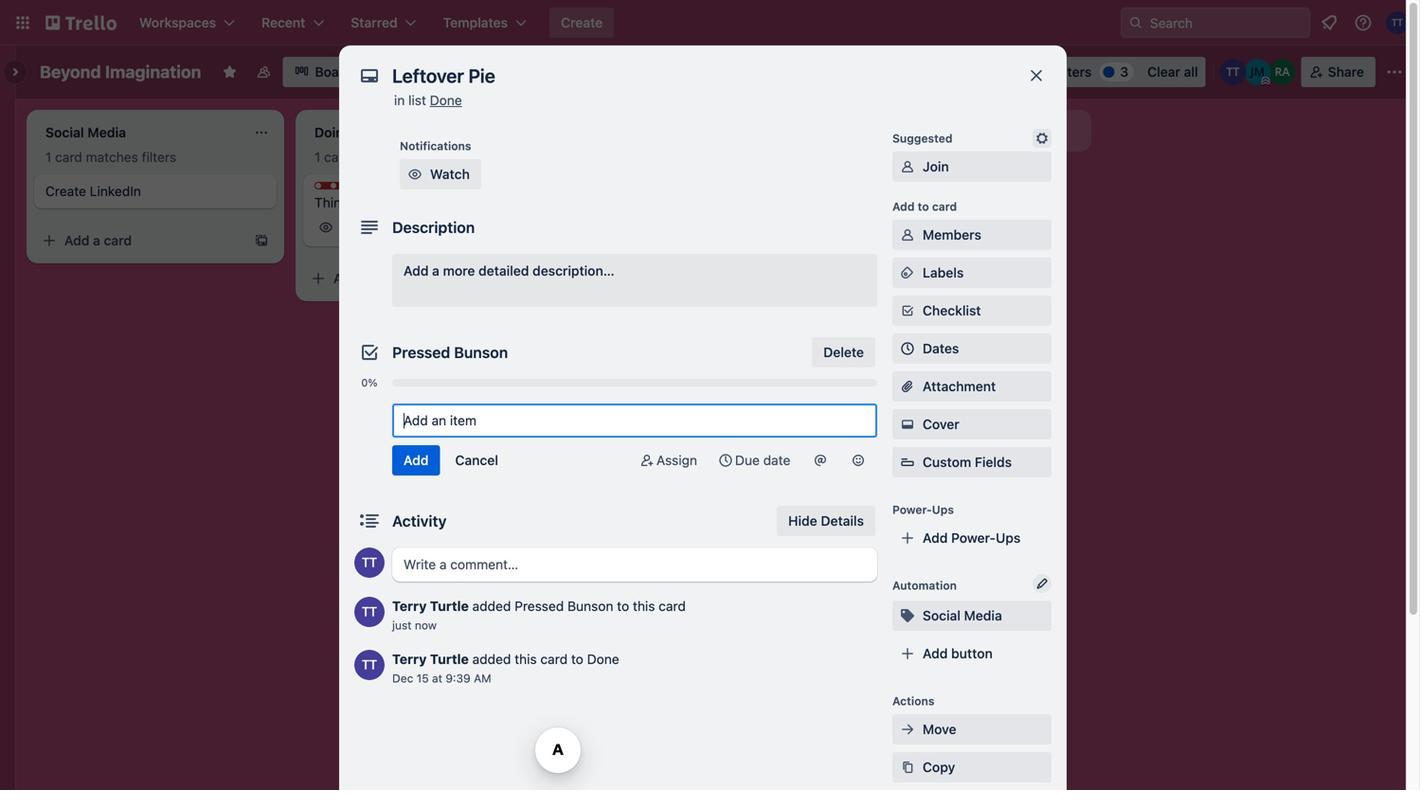 Task type: vqa. For each thing, say whether or not it's contained in the screenshot.
added this card to Done TO
yes



Task type: locate. For each thing, give the bounding box(es) containing it.
members link
[[893, 220, 1052, 250]]

date
[[763, 452, 791, 468]]

2 filters from the left
[[411, 149, 445, 165]]

1 horizontal spatial create from template… image
[[523, 271, 538, 286]]

1 vertical spatial create from template… image
[[523, 271, 538, 286]]

delete link
[[812, 337, 876, 368]]

pressed down more
[[392, 343, 450, 361]]

1 vertical spatial create
[[45, 183, 86, 199]]

Add an item text field
[[392, 404, 877, 438]]

0 horizontal spatial add a card
[[64, 233, 132, 248]]

1 turtle from the top
[[430, 598, 469, 614]]

2 added from the top
[[472, 651, 511, 667]]

matches
[[86, 149, 138, 165], [355, 149, 407, 165]]

power- down custom
[[893, 503, 932, 516]]

2 1 card matches filters from the left
[[315, 149, 445, 165]]

0 vertical spatial to
[[918, 200, 929, 213]]

terry for added pressed bunson to this card
[[392, 598, 427, 614]]

1 horizontal spatial add a card button
[[303, 263, 515, 294]]

terry turtle (terryturtle) image
[[1220, 59, 1247, 85], [354, 650, 385, 680]]

0 horizontal spatial this
[[515, 651, 537, 667]]

add a card button
[[34, 226, 246, 256], [303, 263, 515, 294]]

to up members
[[918, 200, 929, 213]]

this down 'terry turtle added pressed bunson to this card just now'
[[515, 651, 537, 667]]

beyond
[[40, 62, 101, 82]]

power- inside add power-ups link
[[951, 530, 996, 546]]

due date link
[[709, 445, 800, 476]]

0 horizontal spatial bunson
[[454, 343, 508, 361]]

to down 'terry turtle added pressed bunson to this card just now'
[[571, 651, 584, 667]]

1 horizontal spatial add a card
[[334, 271, 401, 286]]

join link
[[893, 152, 1052, 182]]

to down write a comment text box
[[617, 598, 629, 614]]

sm image inside checklist link
[[898, 301, 917, 320]]

terry inside 'terry turtle added pressed bunson to this card just now'
[[392, 598, 427, 614]]

1 horizontal spatial done
[[587, 651, 619, 667]]

card
[[55, 149, 82, 165], [324, 149, 351, 165], [932, 200, 957, 213], [104, 233, 132, 248], [373, 271, 401, 286], [659, 598, 686, 614], [541, 651, 568, 667]]

added up terry turtle added this card to done dec 15 at 9:39 am
[[472, 598, 511, 614]]

to for added this card to done
[[571, 651, 584, 667]]

15
[[417, 672, 429, 685]]

1 down thoughts thinking
[[364, 221, 369, 234]]

card down linkedin
[[104, 233, 132, 248]]

1 vertical spatial ups
[[996, 530, 1021, 546]]

sm image left checklist
[[898, 301, 917, 320]]

9:39
[[446, 672, 471, 685]]

1 vertical spatial this
[[515, 651, 537, 667]]

Write a comment text field
[[392, 548, 877, 582]]

1 vertical spatial pressed
[[515, 598, 564, 614]]

add power-ups
[[923, 530, 1021, 546]]

pressed
[[392, 343, 450, 361], [515, 598, 564, 614]]

1 added from the top
[[472, 598, 511, 614]]

2 turtle from the top
[[430, 651, 469, 667]]

None text field
[[383, 59, 1008, 93]]

Search field
[[1144, 9, 1310, 37]]

None submit
[[392, 445, 440, 476]]

this inside terry turtle added this card to done dec 15 at 9:39 am
[[515, 651, 537, 667]]

am
[[474, 672, 491, 685]]

1 horizontal spatial bunson
[[568, 598, 613, 614]]

this
[[633, 598, 655, 614], [515, 651, 537, 667]]

0 horizontal spatial pressed
[[392, 343, 450, 361]]

sm image left join
[[898, 157, 917, 176]]

0 horizontal spatial list
[[408, 92, 426, 108]]

done
[[430, 92, 462, 108], [587, 651, 619, 667]]

added
[[472, 598, 511, 614], [472, 651, 511, 667]]

clear all button
[[1140, 57, 1206, 87]]

pressed inside 'terry turtle added pressed bunson to this card just now'
[[515, 598, 564, 614]]

done right in
[[430, 92, 462, 108]]

now
[[415, 619, 437, 632]]

filters
[[1053, 64, 1092, 80]]

ups
[[932, 503, 954, 516], [996, 530, 1021, 546]]

0 horizontal spatial ups
[[932, 503, 954, 516]]

sm image inside cover link
[[898, 415, 917, 434]]

jeremy miller (jeremymiller198) image
[[1245, 59, 1271, 85]]

1 horizontal spatial ups
[[996, 530, 1021, 546]]

bunson down more
[[454, 343, 508, 361]]

add a card button down description
[[303, 263, 515, 294]]

sm image for copy link
[[898, 758, 917, 777]]

done down 'terry turtle added pressed bunson to this card just now'
[[587, 651, 619, 667]]

added for added this card to done
[[472, 651, 511, 667]]

sm image inside due date link
[[716, 451, 735, 470]]

create inside button
[[561, 15, 603, 30]]

dates button
[[893, 334, 1052, 364]]

workspace visible image
[[256, 64, 271, 80]]

sm image up join link
[[1033, 129, 1052, 148]]

search image
[[1129, 15, 1144, 30]]

sm image left cover
[[898, 415, 917, 434]]

1 horizontal spatial 1 card matches filters
[[315, 149, 445, 165]]

matches up thoughts
[[355, 149, 407, 165]]

add a card down thinking
[[334, 271, 401, 286]]

add a more detailed description…
[[404, 263, 615, 279]]

back to home image
[[45, 8, 117, 38]]

terry up just now link
[[392, 598, 427, 614]]

1 horizontal spatial to
[[617, 598, 629, 614]]

in
[[394, 92, 405, 108]]

terry up dec
[[392, 651, 427, 667]]

0 horizontal spatial create from template… image
[[254, 233, 269, 248]]

sm image left social
[[898, 606, 917, 625]]

0 vertical spatial this
[[633, 598, 655, 614]]

terry turtle (terryturtle) image right the all
[[1220, 59, 1247, 85]]

social
[[923, 608, 961, 623]]

0 vertical spatial terry turtle (terryturtle) image
[[1386, 11, 1409, 34]]

add a card for the right add a card "button"
[[334, 271, 401, 286]]

1 vertical spatial terry
[[392, 651, 427, 667]]

1 card matches filters
[[45, 149, 176, 165], [315, 149, 445, 165]]

sm image inside join link
[[898, 157, 917, 176]]

sm image left labels
[[898, 263, 917, 282]]

1 vertical spatial turtle
[[430, 651, 469, 667]]

ups up add power-ups
[[932, 503, 954, 516]]

2 terry from the top
[[392, 651, 427, 667]]

1 vertical spatial added
[[472, 651, 511, 667]]

bunson down write a comment text box
[[568, 598, 613, 614]]

1 vertical spatial list
[[949, 123, 967, 138]]

turtle
[[430, 598, 469, 614], [430, 651, 469, 667]]

1 card matches filters up linkedin
[[45, 149, 176, 165]]

sm image down actions
[[898, 720, 917, 739]]

matches up linkedin
[[86, 149, 138, 165]]

sm image right assign
[[716, 451, 735, 470]]

1 matches from the left
[[86, 149, 138, 165]]

to inside 'terry turtle added pressed bunson to this card just now'
[[617, 598, 629, 614]]

sm image for cover
[[898, 415, 917, 434]]

1 horizontal spatial terry turtle (terryturtle) image
[[1220, 59, 1247, 85]]

card inside terry turtle added this card to done dec 15 at 9:39 am
[[541, 651, 568, 667]]

1 vertical spatial done
[[587, 651, 619, 667]]

members
[[923, 227, 982, 243]]

2 horizontal spatial a
[[432, 263, 440, 279]]

create from template… image
[[254, 233, 269, 248], [523, 271, 538, 286]]

0 vertical spatial ups
[[932, 503, 954, 516]]

social media button
[[893, 601, 1052, 631]]

1
[[45, 149, 51, 165], [315, 149, 321, 165], [364, 221, 369, 234]]

0 horizontal spatial create
[[45, 183, 86, 199]]

0 vertical spatial terry
[[392, 598, 427, 614]]

turtle for added this card to done
[[430, 651, 469, 667]]

star or unstar board image
[[222, 64, 237, 80]]

media
[[964, 608, 1002, 623]]

share button
[[1302, 57, 1376, 87]]

0 horizontal spatial to
[[571, 651, 584, 667]]

1 horizontal spatial power-
[[951, 530, 996, 546]]

card down 'terry turtle added pressed bunson to this card just now'
[[541, 651, 568, 667]]

1 card matches filters up thoughts
[[315, 149, 445, 165]]

1 vertical spatial to
[[617, 598, 629, 614]]

add left button
[[923, 646, 948, 661]]

filters up watch
[[411, 149, 445, 165]]

create linkedin
[[45, 183, 141, 199]]

0 horizontal spatial filters
[[142, 149, 176, 165]]

1 horizontal spatial this
[[633, 598, 655, 614]]

card down write a comment text box
[[659, 598, 686, 614]]

0 horizontal spatial power-
[[893, 503, 932, 516]]

sm image
[[991, 57, 1017, 83], [1033, 129, 1052, 148], [898, 226, 917, 244], [898, 301, 917, 320], [638, 451, 657, 470], [716, 451, 735, 470], [898, 606, 917, 625], [898, 758, 917, 777]]

labels
[[923, 265, 964, 280]]

assign link
[[630, 445, 705, 476]]

dec
[[392, 672, 413, 685]]

0 vertical spatial add a card button
[[34, 226, 246, 256]]

to inside terry turtle added this card to done dec 15 at 9:39 am
[[571, 651, 584, 667]]

0 vertical spatial turtle
[[430, 598, 469, 614]]

1 vertical spatial terry turtle (terryturtle) image
[[354, 650, 385, 680]]

thoughts thinking
[[315, 183, 386, 210]]

sm image
[[898, 157, 917, 176], [406, 165, 424, 184], [898, 263, 917, 282], [898, 415, 917, 434], [811, 451, 830, 470], [849, 451, 868, 470], [898, 720, 917, 739]]

0 vertical spatial add a card
[[64, 233, 132, 248]]

sm image inside the labels link
[[898, 263, 917, 282]]

power-
[[893, 503, 932, 516], [951, 530, 996, 546]]

0 vertical spatial added
[[472, 598, 511, 614]]

1 horizontal spatial list
[[949, 123, 967, 138]]

done link
[[430, 92, 462, 108]]

turtle inside 'terry turtle added pressed bunson to this card just now'
[[430, 598, 469, 614]]

list right another
[[949, 123, 967, 138]]

filters
[[142, 149, 176, 165], [411, 149, 445, 165]]

2 vertical spatial to
[[571, 651, 584, 667]]

1 vertical spatial bunson
[[568, 598, 613, 614]]

1 up 'color: bold red, title: "thoughts"' element
[[315, 149, 321, 165]]

0 vertical spatial list
[[408, 92, 426, 108]]

suggested
[[893, 132, 953, 145]]

add down create linkedin
[[64, 233, 90, 248]]

add a card down create linkedin
[[64, 233, 132, 248]]

1 horizontal spatial filters
[[411, 149, 445, 165]]

add left more
[[404, 263, 429, 279]]

a
[[93, 233, 100, 248], [432, 263, 440, 279], [362, 271, 369, 286]]

1 horizontal spatial pressed
[[515, 598, 564, 614]]

list
[[408, 92, 426, 108], [949, 123, 967, 138]]

custom fields button
[[893, 453, 1052, 472]]

added inside terry turtle added this card to done dec 15 at 9:39 am
[[472, 651, 511, 667]]

add to card
[[893, 200, 957, 213]]

attachment
[[923, 379, 996, 394]]

ruby anderson (rubyanderson7) image
[[1269, 59, 1296, 85]]

show menu image
[[1385, 63, 1404, 81]]

sm image for due date link
[[716, 451, 735, 470]]

sm image up details
[[849, 451, 868, 470]]

1 filters from the left
[[142, 149, 176, 165]]

cancel link
[[444, 445, 510, 476]]

sm image left 'copy'
[[898, 758, 917, 777]]

turtle up now
[[430, 598, 469, 614]]

1 terry from the top
[[392, 598, 427, 614]]

3
[[1120, 64, 1129, 80]]

0 horizontal spatial done
[[430, 92, 462, 108]]

power- down power-ups
[[951, 530, 996, 546]]

a down thinking
[[362, 271, 369, 286]]

just now link
[[392, 619, 437, 632]]

turtle inside terry turtle added this card to done dec 15 at 9:39 am
[[430, 651, 469, 667]]

board link
[[283, 57, 363, 87]]

terry turtle (terryturtle) image left dec
[[354, 650, 385, 680]]

sm image inside social media button
[[898, 606, 917, 625]]

beyond imagination
[[40, 62, 201, 82]]

this down write a comment text box
[[633, 598, 655, 614]]

0 vertical spatial terry turtle (terryturtle) image
[[1220, 59, 1247, 85]]

1 vertical spatial terry turtle (terryturtle) image
[[354, 548, 385, 578]]

1 up create linkedin
[[45, 149, 51, 165]]

0 vertical spatial create
[[561, 15, 603, 30]]

2 horizontal spatial 1
[[364, 221, 369, 234]]

sm image inside assign link
[[638, 451, 657, 470]]

1 horizontal spatial create
[[561, 15, 603, 30]]

primary element
[[0, 0, 1420, 45]]

cancel
[[455, 452, 498, 468]]

filters up create linkedin link
[[142, 149, 176, 165]]

delete
[[824, 344, 864, 360]]

a left more
[[432, 263, 440, 279]]

0 horizontal spatial 1
[[45, 149, 51, 165]]

to
[[918, 200, 929, 213], [617, 598, 629, 614], [571, 651, 584, 667]]

added inside 'terry turtle added pressed bunson to this card just now'
[[472, 598, 511, 614]]

ups down fields
[[996, 530, 1021, 546]]

turtle up dec 15 at 9:39 am link
[[430, 651, 469, 667]]

terry inside terry turtle added this card to done dec 15 at 9:39 am
[[392, 651, 427, 667]]

sm image inside move link
[[898, 720, 917, 739]]

0 horizontal spatial terry turtle (terryturtle) image
[[354, 650, 385, 680]]

hide details
[[788, 513, 864, 529]]

1 horizontal spatial matches
[[355, 149, 407, 165]]

0 horizontal spatial matches
[[86, 149, 138, 165]]

details
[[821, 513, 864, 529]]

create
[[561, 15, 603, 30], [45, 183, 86, 199]]

add left another
[[868, 123, 893, 138]]

sm image inside watch button
[[406, 165, 424, 184]]

sm image up 'thinking' link
[[406, 165, 424, 184]]

share
[[1328, 64, 1364, 80]]

terry
[[392, 598, 427, 614], [392, 651, 427, 667]]

1 vertical spatial power-
[[951, 530, 996, 546]]

added up am
[[472, 651, 511, 667]]

thinking link
[[315, 193, 534, 212]]

add
[[868, 123, 893, 138], [893, 200, 915, 213], [64, 233, 90, 248], [404, 263, 429, 279], [334, 271, 359, 286], [923, 530, 948, 546], [923, 646, 948, 661]]

1 vertical spatial add a card
[[334, 271, 401, 286]]

sm image inside copy link
[[898, 758, 917, 777]]

1 vertical spatial add a card button
[[303, 263, 515, 294]]

pressed up terry turtle added this card to done dec 15 at 9:39 am
[[515, 598, 564, 614]]

sm image down the add an item text field
[[638, 451, 657, 470]]

add down suggested
[[893, 200, 915, 213]]

add a card button down create linkedin link
[[34, 226, 246, 256]]

0 vertical spatial create from template… image
[[254, 233, 269, 248]]

a down create linkedin
[[93, 233, 100, 248]]

1 horizontal spatial a
[[362, 271, 369, 286]]

sm image down the add to card
[[898, 226, 917, 244]]

0 horizontal spatial 1 card matches filters
[[45, 149, 176, 165]]

sm image for social media button
[[898, 606, 917, 625]]

terry turtle (terryturtle) image
[[1386, 11, 1409, 34], [354, 548, 385, 578], [354, 597, 385, 627]]

card down description
[[373, 271, 401, 286]]

list right in
[[408, 92, 426, 108]]

sm image inside members link
[[898, 226, 917, 244]]



Task type: describe. For each thing, give the bounding box(es) containing it.
description
[[392, 218, 475, 236]]

done inside terry turtle added this card to done dec 15 at 9:39 am
[[587, 651, 619, 667]]

more
[[443, 263, 475, 279]]

custom fields
[[923, 454, 1012, 470]]

at
[[432, 672, 443, 685]]

create for create linkedin
[[45, 183, 86, 199]]

list inside button
[[949, 123, 967, 138]]

create button
[[550, 8, 614, 38]]

copy
[[923, 759, 955, 775]]

add a card for add a card "button" to the left
[[64, 233, 132, 248]]

labels link
[[893, 258, 1052, 288]]

move
[[923, 722, 957, 737]]

card up members
[[932, 200, 957, 213]]

0 vertical spatial pressed
[[392, 343, 450, 361]]

board
[[315, 64, 352, 80]]

0 horizontal spatial a
[[93, 233, 100, 248]]

added for added pressed bunson to this card
[[472, 598, 511, 614]]

add another list
[[868, 123, 967, 138]]

to for added pressed bunson to this card
[[617, 598, 629, 614]]

create linkedin link
[[45, 182, 265, 201]]

2 horizontal spatial to
[[918, 200, 929, 213]]

checklist link
[[893, 296, 1052, 326]]

sm image for join
[[898, 157, 917, 176]]

automation
[[893, 579, 957, 592]]

just
[[392, 619, 412, 632]]

cover
[[923, 416, 960, 432]]

checklist
[[923, 303, 981, 318]]

this inside 'terry turtle added pressed bunson to this card just now'
[[633, 598, 655, 614]]

add a more detailed description… link
[[392, 254, 877, 307]]

0%
[[361, 377, 378, 389]]

add button button
[[893, 639, 1052, 669]]

customize views image
[[373, 63, 392, 81]]

assign
[[657, 452, 697, 468]]

all
[[1184, 64, 1198, 80]]

1 horizontal spatial 1
[[315, 149, 321, 165]]

in list done
[[394, 92, 462, 108]]

sm image left filters
[[991, 57, 1017, 83]]

0 horizontal spatial add a card button
[[34, 226, 246, 256]]

description…
[[533, 263, 615, 279]]

imagination
[[105, 62, 201, 82]]

sm image for watch
[[406, 165, 424, 184]]

watch
[[430, 166, 470, 182]]

hide
[[788, 513, 817, 529]]

custom
[[923, 454, 972, 470]]

0 vertical spatial done
[[430, 92, 462, 108]]

another
[[896, 123, 945, 138]]

detailed
[[479, 263, 529, 279]]

clear
[[1148, 64, 1181, 80]]

add down thinking
[[334, 271, 359, 286]]

attachment button
[[893, 371, 1052, 402]]

open information menu image
[[1354, 13, 1373, 32]]

social media
[[923, 608, 1002, 623]]

create from template… image for add a card "button" to the left
[[254, 233, 269, 248]]

hide details link
[[777, 506, 876, 536]]

2 matches from the left
[[355, 149, 407, 165]]

0 notifications image
[[1318, 11, 1341, 34]]

pressed bunson
[[392, 343, 508, 361]]

due date
[[735, 452, 791, 468]]

add another list button
[[834, 110, 1092, 152]]

2 vertical spatial terry turtle (terryturtle) image
[[354, 597, 385, 627]]

sm image for move
[[898, 720, 917, 739]]

card inside 'terry turtle added pressed bunson to this card just now'
[[659, 598, 686, 614]]

create for create
[[561, 15, 603, 30]]

terry turtle added this card to done dec 15 at 9:39 am
[[392, 651, 619, 685]]

due
[[735, 452, 760, 468]]

sm image for checklist link
[[898, 301, 917, 320]]

add power-ups link
[[893, 523, 1052, 553]]

add button
[[923, 646, 993, 661]]

thinking
[[315, 195, 367, 210]]

0 vertical spatial power-
[[893, 503, 932, 516]]

activity
[[392, 512, 447, 530]]

dates
[[923, 341, 959, 356]]

sm image for assign link
[[638, 451, 657, 470]]

button
[[951, 646, 993, 661]]

notifications
[[400, 139, 471, 153]]

watch button
[[400, 159, 481, 190]]

join
[[923, 159, 949, 174]]

1 1 card matches filters from the left
[[45, 149, 176, 165]]

linkedin
[[90, 183, 141, 199]]

terry for added this card to done
[[392, 651, 427, 667]]

clear all
[[1148, 64, 1198, 80]]

sm image right date
[[811, 451, 830, 470]]

copy link
[[893, 752, 1052, 783]]

sm image for members link
[[898, 226, 917, 244]]

a inside add a more detailed description… link
[[432, 263, 440, 279]]

card up 'color: bold red, title: "thoughts"' element
[[324, 149, 351, 165]]

create from template… image for the right add a card "button"
[[523, 271, 538, 286]]

terry turtle added pressed bunson to this card just now
[[392, 598, 686, 632]]

turtle for added pressed bunson to this card
[[430, 598, 469, 614]]

bunson inside 'terry turtle added pressed bunson to this card just now'
[[568, 598, 613, 614]]

thoughts
[[334, 183, 386, 196]]

add down power-ups
[[923, 530, 948, 546]]

fields
[[975, 454, 1012, 470]]

move link
[[893, 714, 1052, 745]]

sm image for labels
[[898, 263, 917, 282]]

color: bold red, title: "thoughts" element
[[315, 182, 386, 196]]

Board name text field
[[30, 57, 211, 87]]

power-ups
[[893, 503, 954, 516]]

dec 15 at 9:39 am link
[[392, 672, 491, 685]]

0 vertical spatial bunson
[[454, 343, 508, 361]]

cover link
[[893, 409, 1052, 440]]

card up create linkedin
[[55, 149, 82, 165]]

actions
[[893, 695, 935, 708]]



